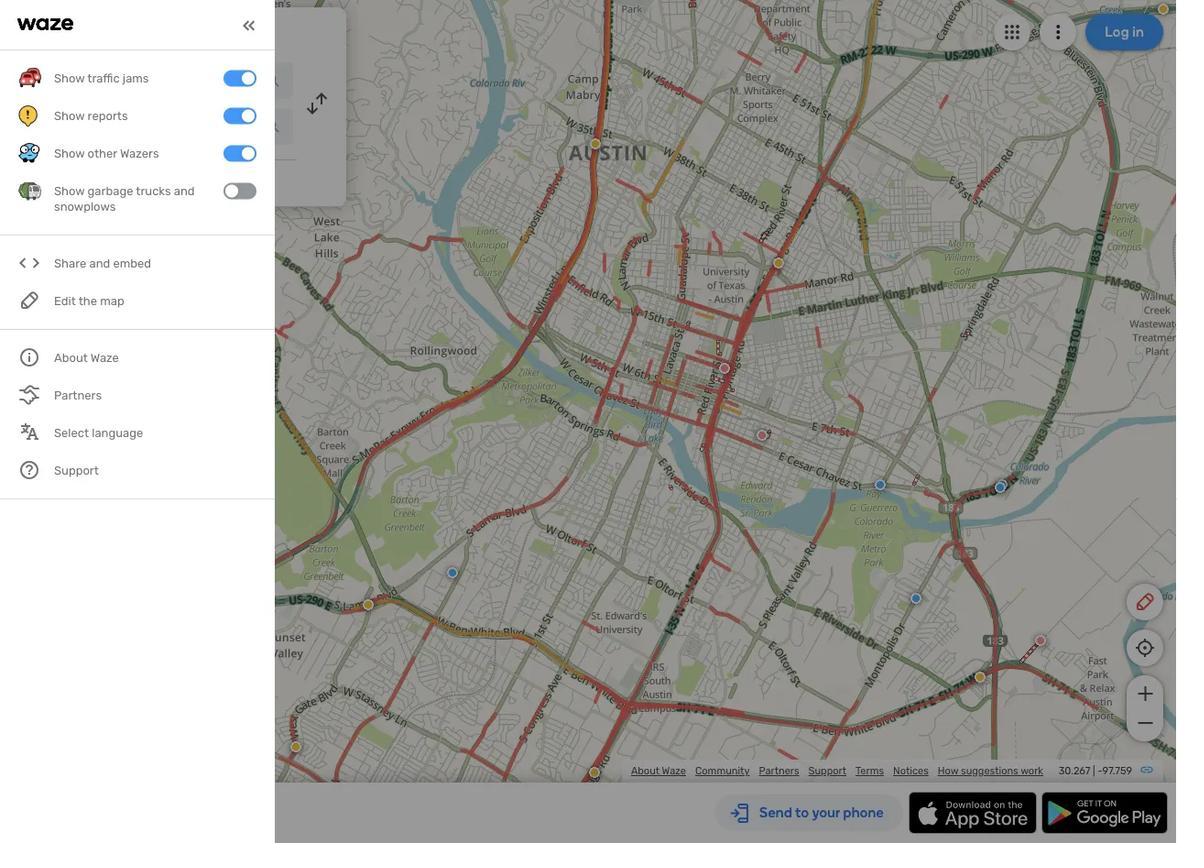 Task type: locate. For each thing, give the bounding box(es) containing it.
Choose destination text field
[[60, 108, 293, 145]]

clock image
[[21, 170, 43, 192]]

current location image
[[26, 70, 48, 92]]

and
[[89, 256, 110, 270]]

share and embed
[[54, 256, 151, 270]]

partners
[[759, 765, 800, 777]]

97.759
[[1103, 765, 1133, 777]]

now
[[95, 173, 120, 188]]

30.267
[[1059, 765, 1091, 777]]

driving directions
[[110, 22, 244, 42]]

link image
[[1140, 762, 1155, 777]]

notices
[[893, 765, 929, 777]]

embed
[[113, 256, 151, 270]]

Choose starting point text field
[[60, 62, 293, 99]]

location image
[[26, 115, 48, 137]]

about
[[631, 765, 660, 777]]

community
[[695, 765, 750, 777]]

partners link
[[759, 765, 800, 777]]

30.267 | -97.759
[[1059, 765, 1133, 777]]

terms link
[[856, 765, 884, 777]]

share and embed link
[[18, 245, 257, 282]]

leave now
[[57, 173, 120, 188]]

how
[[938, 765, 959, 777]]

how suggestions work link
[[938, 765, 1044, 777]]

share
[[54, 256, 86, 270]]

about waze community partners support terms notices how suggestions work
[[631, 765, 1044, 777]]

support
[[809, 765, 847, 777]]

community link
[[695, 765, 750, 777]]



Task type: describe. For each thing, give the bounding box(es) containing it.
zoom in image
[[1134, 683, 1157, 705]]

leave
[[57, 173, 92, 188]]

suggestions
[[961, 765, 1019, 777]]

work
[[1021, 765, 1044, 777]]

waze
[[662, 765, 686, 777]]

directions
[[168, 22, 244, 42]]

zoom out image
[[1134, 712, 1157, 734]]

about waze link
[[631, 765, 686, 777]]

-
[[1098, 765, 1103, 777]]

|
[[1093, 765, 1096, 777]]

pencil image
[[1134, 591, 1156, 613]]

terms
[[856, 765, 884, 777]]

support link
[[809, 765, 847, 777]]

driving
[[110, 22, 164, 42]]

notices link
[[893, 765, 929, 777]]

code image
[[18, 252, 41, 275]]



Task type: vqa. For each thing, say whether or not it's contained in the screenshot.
cincinnati oh, usa
no



